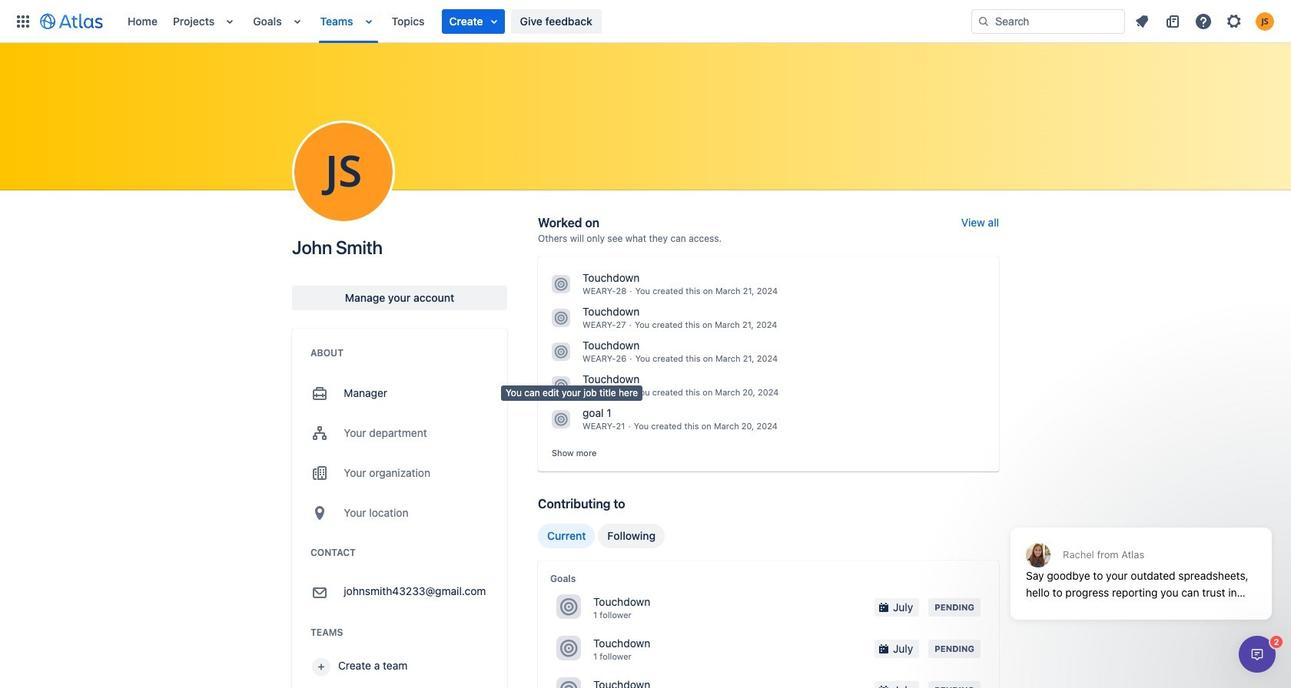 Task type: vqa. For each thing, say whether or not it's contained in the screenshot.
Help image
yes



Task type: describe. For each thing, give the bounding box(es) containing it.
top element
[[9, 0, 972, 43]]

search image
[[978, 15, 990, 27]]

help image
[[1195, 12, 1213, 30]]

notifications image
[[1133, 12, 1151, 30]]

1 horizontal spatial list
[[1128, 9, 1282, 33]]

account image
[[1256, 12, 1274, 30]]

Search field
[[972, 9, 1125, 33]]

list item inside top element
[[442, 9, 505, 33]]

1 vertical spatial dialog
[[1239, 636, 1276, 673]]



Task type: locate. For each thing, give the bounding box(es) containing it.
profile image actions image
[[334, 163, 353, 181]]

None search field
[[972, 9, 1125, 33]]

settings image
[[1225, 12, 1244, 30]]

group
[[538, 524, 665, 549]]

tooltip
[[501, 386, 643, 401]]

0 vertical spatial dialog
[[1003, 490, 1280, 632]]

0 horizontal spatial list
[[120, 0, 972, 43]]

switch to... image
[[14, 12, 32, 30]]

dialog
[[1003, 490, 1280, 632], [1239, 636, 1276, 673]]

banner
[[0, 0, 1291, 43]]

list item
[[442, 9, 505, 33]]

list
[[120, 0, 972, 43], [1128, 9, 1282, 33]]



